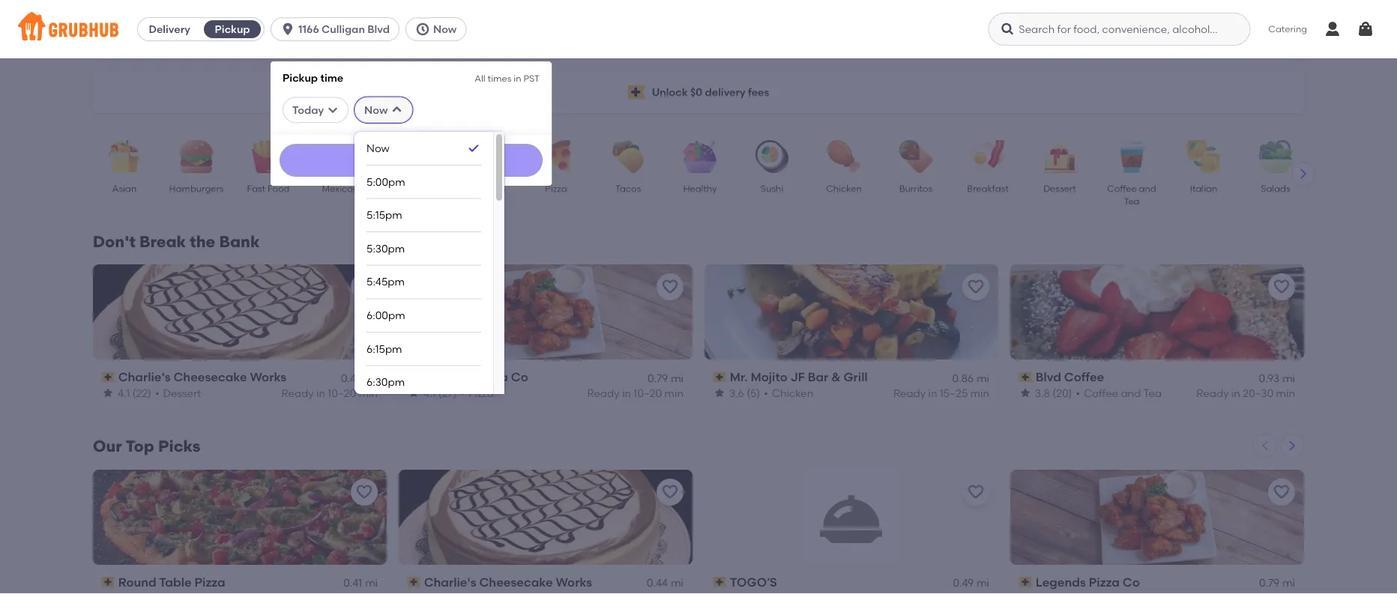 Task type: describe. For each thing, give the bounding box(es) containing it.
3.8
[[1035, 387, 1050, 400]]

• for charlie's
[[155, 387, 159, 400]]

subscription pass image for charlie's
[[408, 577, 421, 588]]

1 vertical spatial blvd
[[1036, 370, 1061, 385]]

0 horizontal spatial dessert
[[163, 387, 201, 400]]

our
[[93, 437, 122, 456]]

1166 culligan blvd
[[298, 23, 390, 36]]

min for charlie's cheesecake works
[[359, 387, 378, 400]]

list box inside the main navigation navigation
[[367, 132, 481, 594]]

0 horizontal spatial 0.79 mi
[[648, 372, 684, 384]]

update button
[[280, 144, 543, 177]]

round table pizza
[[118, 575, 225, 590]]

in for mr. mojito jf bar & grill
[[928, 387, 937, 400]]

1 horizontal spatial tea
[[1143, 387, 1162, 400]]

coffee and tea image
[[1106, 140, 1158, 173]]

1 vertical spatial co
[[1123, 575, 1140, 590]]

subscription pass image for charlie's cheesecake works
[[102, 372, 115, 382]]

salads
[[1261, 183, 1290, 194]]

pst
[[524, 73, 540, 84]]

italian
[[1190, 183, 1217, 194]]

pickup time
[[283, 71, 343, 84]]

2 min from the left
[[665, 387, 684, 400]]

tacos image
[[602, 140, 654, 173]]

catering button
[[1258, 12, 1318, 46]]

our top picks
[[93, 437, 201, 456]]

1 vertical spatial chicken
[[772, 387, 813, 400]]

0.93
[[1259, 372, 1280, 384]]

5:45pm
[[367, 276, 405, 288]]

american
[[463, 183, 506, 194]]

unlock
[[652, 86, 688, 98]]

togo's logo image
[[804, 470, 899, 565]]

min for mr. mojito jf bar & grill
[[970, 387, 989, 400]]

bar
[[808, 370, 828, 385]]

hamburgers
[[169, 183, 224, 194]]

0.86
[[952, 372, 974, 384]]

0 vertical spatial caret right icon image
[[1297, 168, 1309, 180]]

0.49 mi
[[953, 577, 989, 590]]

mexican
[[322, 183, 359, 194]]

1 vertical spatial caret right icon image
[[1286, 440, 1298, 452]]

0.44 for mr. mojito jf bar & grill's save this restaurant icon
[[341, 372, 362, 384]]

1 vertical spatial legends
[[1036, 575, 1086, 590]]

healthy
[[683, 183, 717, 194]]

mojito
[[751, 370, 788, 385]]

today
[[292, 104, 324, 116]]

sushi
[[761, 183, 783, 194]]

table
[[159, 575, 192, 590]]

0 horizontal spatial charlie's cheesecake works
[[118, 370, 286, 385]]

don't
[[93, 232, 136, 251]]

delivery button
[[138, 17, 201, 41]]

2 horizontal spatial svg image
[[1357, 20, 1375, 38]]

2 ready from the left
[[587, 387, 620, 400]]

• coffee and tea
[[1076, 387, 1162, 400]]

6:15pm
[[367, 342, 402, 355]]

• chicken
[[764, 387, 813, 400]]

(20)
[[1053, 387, 1072, 400]]

5:00pm
[[367, 175, 405, 188]]

times
[[488, 73, 512, 84]]

subscription pass image for mr.
[[714, 372, 727, 382]]

10–20 for 0.44 mi
[[328, 387, 356, 400]]

chinese image
[[386, 140, 438, 173]]

healthy image
[[674, 140, 726, 173]]

5:15pm
[[367, 209, 402, 221]]

10–20 for 0.79 mi
[[634, 387, 662, 400]]

cheesecake for charlie's cheesecake works subscription pass icon
[[173, 370, 247, 385]]

save this restaurant image for cheesecake
[[661, 483, 679, 501]]

culligan
[[322, 23, 365, 36]]

4.1 for 4.1 (22)
[[118, 387, 130, 400]]

mexican image
[[314, 140, 367, 173]]

round
[[118, 575, 156, 590]]

all
[[475, 73, 485, 84]]

fees
[[748, 86, 769, 98]]

4.1 (27)
[[423, 387, 457, 400]]

cheesecake for subscription pass image associated with charlie's
[[479, 575, 553, 590]]

bank
[[219, 232, 260, 251]]

catering
[[1268, 23, 1307, 34]]

dessert image
[[1034, 140, 1086, 173]]

fast
[[247, 183, 265, 194]]

subscription pass image for round
[[102, 577, 115, 588]]

now for the check icon
[[367, 142, 390, 154]]

3.6 (5)
[[729, 387, 760, 400]]

• pizza
[[461, 387, 494, 400]]

tea inside coffee and tea
[[1124, 196, 1140, 207]]

• for blvd
[[1076, 387, 1080, 400]]

break
[[139, 232, 186, 251]]

6:00pm
[[367, 309, 405, 322]]

chinese
[[395, 183, 430, 194]]

save this restaurant image for coffee
[[1273, 278, 1291, 296]]

save this restaurant image for pizza
[[1273, 483, 1291, 501]]

0.86 mi
[[952, 372, 989, 384]]

now button
[[406, 17, 472, 41]]

1 horizontal spatial charlie's cheesecake works
[[424, 575, 592, 590]]

0.41
[[343, 577, 362, 590]]

svg image inside now button
[[415, 22, 430, 37]]

pizza image
[[530, 140, 582, 173]]

1 vertical spatial legends pizza co
[[1036, 575, 1140, 590]]

burritos image
[[890, 140, 942, 173]]

top
[[125, 437, 154, 456]]

ready in 10–20 min for 0.44 mi
[[281, 387, 378, 400]]

salads image
[[1249, 140, 1302, 173]]

chicken image
[[818, 140, 870, 173]]

in for charlie's cheesecake works
[[316, 387, 325, 400]]

blvd coffee
[[1036, 370, 1104, 385]]

0.44 mi for cheesecake save this restaurant image
[[647, 577, 684, 590]]

unlock $0 delivery fees
[[652, 86, 769, 98]]

0.93 mi
[[1259, 372, 1295, 384]]

(22)
[[132, 387, 151, 400]]



Task type: locate. For each thing, give the bounding box(es) containing it.
coffee down blvd coffee
[[1084, 387, 1118, 400]]

0.44
[[341, 372, 362, 384], [647, 577, 668, 590]]

0 horizontal spatial 0.79
[[648, 372, 668, 384]]

blvd inside button
[[367, 23, 390, 36]]

subscription pass image left togo's
[[714, 577, 727, 588]]

1 vertical spatial 0.79 mi
[[1259, 577, 1295, 590]]

1 vertical spatial tea
[[1143, 387, 1162, 400]]

0 horizontal spatial works
[[250, 370, 286, 385]]

4.1 left (22)
[[118, 387, 130, 400]]

and right (20)
[[1121, 387, 1141, 400]]

1 horizontal spatial blvd
[[1036, 370, 1061, 385]]

food
[[268, 183, 290, 194]]

now for svg image associated with now
[[364, 104, 388, 116]]

4 ready from the left
[[1197, 387, 1229, 400]]

4 min from the left
[[1276, 387, 1295, 400]]

jf
[[790, 370, 805, 385]]

3.8 (20)
[[1035, 387, 1072, 400]]

1 horizontal spatial 0.44 mi
[[647, 577, 684, 590]]

0 horizontal spatial ready in 10–20 min
[[281, 387, 378, 400]]

0 vertical spatial subscription pass image
[[102, 372, 115, 382]]

burritos
[[899, 183, 933, 194]]

0 horizontal spatial charlie's
[[118, 370, 171, 385]]

1 vertical spatial 0.44
[[647, 577, 668, 590]]

1 vertical spatial coffee
[[1064, 370, 1104, 385]]

1 horizontal spatial 0.79
[[1259, 577, 1280, 590]]

co
[[511, 370, 528, 385], [1123, 575, 1140, 590]]

list box
[[367, 132, 481, 594]]

0 vertical spatial and
[[1139, 183, 1156, 194]]

0.44 mi for mr. mojito jf bar & grill's save this restaurant icon
[[341, 372, 378, 384]]

asian image
[[98, 140, 151, 173]]

(27)
[[438, 387, 457, 400]]

1 vertical spatial charlie's cheesecake works
[[424, 575, 592, 590]]

in
[[514, 73, 521, 84], [316, 387, 325, 400], [622, 387, 631, 400], [928, 387, 937, 400], [1231, 387, 1240, 400]]

save this restaurant image for togo's
[[355, 483, 373, 501]]

pickup button
[[201, 17, 264, 41]]

coffee up (20)
[[1064, 370, 1104, 385]]

1 vertical spatial subscription pass image
[[1019, 577, 1033, 588]]

grubhub plus flag logo image
[[628, 85, 646, 99]]

• for mr.
[[764, 387, 768, 400]]

0 vertical spatial blvd
[[367, 23, 390, 36]]

mi
[[365, 372, 378, 384], [671, 372, 684, 384], [977, 372, 989, 384], [1283, 372, 1295, 384], [365, 577, 378, 590], [671, 577, 684, 590], [977, 577, 989, 590], [1283, 577, 1295, 590]]

2 vertical spatial coffee
[[1084, 387, 1118, 400]]

update
[[394, 155, 428, 166]]

1 horizontal spatial 0.44
[[647, 577, 668, 590]]

0 vertical spatial tea
[[1124, 196, 1140, 207]]

4.1 (22)
[[118, 387, 151, 400]]

2 ready in 10–20 min from the left
[[587, 387, 684, 400]]

subscription pass image for blvd
[[1019, 372, 1033, 382]]

• right (22)
[[155, 387, 159, 400]]

delivery
[[705, 86, 745, 98]]

min down 0.93 mi
[[1276, 387, 1295, 400]]

pickup for pickup time
[[283, 71, 318, 84]]

check icon image
[[466, 141, 481, 156]]

0 horizontal spatial 4.1
[[118, 387, 130, 400]]

tea
[[1124, 196, 1140, 207], [1143, 387, 1162, 400]]

1 horizontal spatial dessert
[[1044, 183, 1076, 194]]

asian
[[112, 183, 137, 194]]

0.79
[[648, 372, 668, 384], [1259, 577, 1280, 590]]

tacos
[[615, 183, 641, 194]]

1 vertical spatial works
[[556, 575, 592, 590]]

blvd up 3.8 (20)
[[1036, 370, 1061, 385]]

&
[[831, 370, 841, 385]]

list box containing now
[[367, 132, 481, 594]]

blvd right culligan
[[367, 23, 390, 36]]

ready for mr. mojito jf bar & grill
[[893, 387, 926, 400]]

0 horizontal spatial 10–20
[[328, 387, 356, 400]]

sushi image
[[746, 140, 798, 173]]

0 horizontal spatial legends pizza co
[[424, 370, 528, 385]]

0 vertical spatial 0.44 mi
[[341, 372, 378, 384]]

• right (20)
[[1076, 387, 1080, 400]]

2 10–20 from the left
[[634, 387, 662, 400]]

dessert right (22)
[[163, 387, 201, 400]]

svg image for today
[[327, 104, 339, 116]]

italian image
[[1178, 140, 1230, 173]]

american image
[[458, 140, 510, 173]]

caret right icon image
[[1297, 168, 1309, 180], [1286, 440, 1298, 452]]

1 vertical spatial charlie's
[[424, 575, 476, 590]]

caret left icon image
[[1259, 440, 1271, 452]]

coffee down coffee and tea image
[[1107, 183, 1137, 194]]

0 horizontal spatial pickup
[[215, 23, 250, 36]]

chicken
[[826, 183, 862, 194], [772, 387, 813, 400]]

main navigation navigation
[[0, 0, 1397, 594]]

now option
[[367, 132, 481, 166]]

0 vertical spatial pickup
[[215, 23, 250, 36]]

0 vertical spatial works
[[250, 370, 286, 385]]

1 vertical spatial 0.79
[[1259, 577, 1280, 590]]

min down 6:15pm
[[359, 387, 378, 400]]

10–20
[[328, 387, 356, 400], [634, 387, 662, 400]]

picks
[[158, 437, 201, 456]]

1 4.1 from the left
[[118, 387, 130, 400]]

(5)
[[747, 387, 760, 400]]

0 vertical spatial legends
[[424, 370, 474, 385]]

ready in 10–20 min for 0.79 mi
[[587, 387, 684, 400]]

2 4.1 from the left
[[423, 387, 436, 400]]

coffee for • coffee and tea
[[1084, 387, 1118, 400]]

$0
[[690, 86, 702, 98]]

pickup inside button
[[215, 23, 250, 36]]

save this restaurant image
[[355, 278, 373, 296], [661, 278, 679, 296], [355, 483, 373, 501]]

subscription pass image for legends pizza co
[[1019, 577, 1033, 588]]

1 vertical spatial now
[[364, 104, 388, 116]]

0 horizontal spatial subscription pass image
[[102, 372, 115, 382]]

0 horizontal spatial co
[[511, 370, 528, 385]]

save this restaurant image
[[967, 278, 985, 296], [1273, 278, 1291, 296], [661, 483, 679, 501], [967, 483, 985, 501], [1273, 483, 1291, 501]]

dessert down dessert image
[[1044, 183, 1076, 194]]

0 horizontal spatial legends
[[424, 370, 474, 385]]

blvd
[[367, 23, 390, 36], [1036, 370, 1061, 385]]

svg image
[[415, 22, 430, 37], [327, 104, 339, 116], [391, 104, 403, 116]]

min for blvd coffee
[[1276, 387, 1295, 400]]

4.1 left the (27)
[[423, 387, 436, 400]]

togo's
[[730, 575, 777, 590]]

in inside navigation
[[514, 73, 521, 84]]

pizza
[[545, 183, 567, 194], [477, 370, 508, 385], [468, 387, 494, 400], [194, 575, 225, 590], [1089, 575, 1120, 590]]

2 • from the left
[[461, 387, 465, 400]]

0.79 mi
[[648, 372, 684, 384], [1259, 577, 1295, 590]]

1 ready in 10–20 min from the left
[[281, 387, 378, 400]]

charlie's cheesecake works
[[118, 370, 286, 385], [424, 575, 592, 590]]

hamburgers image
[[170, 140, 223, 173]]

ready for blvd coffee
[[1197, 387, 1229, 400]]

all times in pst
[[475, 73, 540, 84]]

pickup left time
[[283, 71, 318, 84]]

1 horizontal spatial subscription pass image
[[1019, 577, 1033, 588]]

dessert
[[1044, 183, 1076, 194], [163, 387, 201, 400]]

fast food image
[[242, 140, 295, 173]]

subscription pass image right 0.49 mi
[[1019, 577, 1033, 588]]

1166
[[298, 23, 319, 36]]

legends
[[424, 370, 474, 385], [1036, 575, 1086, 590]]

1 horizontal spatial works
[[556, 575, 592, 590]]

min
[[359, 387, 378, 400], [665, 387, 684, 400], [970, 387, 989, 400], [1276, 387, 1295, 400]]

1 horizontal spatial chicken
[[826, 183, 862, 194]]

coffee
[[1107, 183, 1137, 194], [1064, 370, 1104, 385], [1084, 387, 1118, 400]]

and inside coffee and tea
[[1139, 183, 1156, 194]]

3 ready from the left
[[893, 387, 926, 400]]

pickup for pickup
[[215, 23, 250, 36]]

1 horizontal spatial pickup
[[283, 71, 318, 84]]

svg image inside 1166 culligan blvd button
[[280, 22, 295, 37]]

0 horizontal spatial cheesecake
[[173, 370, 247, 385]]

1 horizontal spatial 10–20
[[634, 387, 662, 400]]

breakfast
[[967, 183, 1009, 194]]

1 horizontal spatial co
[[1123, 575, 1140, 590]]

svg image
[[1357, 20, 1375, 38], [280, 22, 295, 37], [1000, 22, 1015, 37]]

and
[[1139, 183, 1156, 194], [1121, 387, 1141, 400]]

0 vertical spatial charlie's cheesecake works
[[118, 370, 286, 385]]

• dessert
[[155, 387, 201, 400]]

0 vertical spatial chicken
[[826, 183, 862, 194]]

grill
[[844, 370, 868, 385]]

breakfast image
[[962, 140, 1014, 173]]

4.1
[[118, 387, 130, 400], [423, 387, 436, 400]]

subscription pass image right 0.41 mi
[[408, 577, 421, 588]]

1 horizontal spatial ready in 10–20 min
[[587, 387, 684, 400]]

save this restaurant image for mojito
[[967, 278, 985, 296]]

0 vertical spatial 0.44
[[341, 372, 362, 384]]

0 vertical spatial cheesecake
[[173, 370, 247, 385]]

20–30
[[1243, 387, 1274, 400]]

3.6
[[729, 387, 744, 400]]

don't break the bank
[[93, 232, 260, 251]]

cheesecake
[[173, 370, 247, 385], [479, 575, 553, 590]]

ready in 10–20 min
[[281, 387, 378, 400], [587, 387, 684, 400]]

pickup right delivery button
[[215, 23, 250, 36]]

2 vertical spatial now
[[367, 142, 390, 154]]

15–25
[[940, 387, 968, 400]]

subscription pass image left round
[[102, 577, 115, 588]]

0 vertical spatial now
[[433, 23, 457, 36]]

4 • from the left
[[1076, 387, 1080, 400]]

1 horizontal spatial svg image
[[391, 104, 403, 116]]

1 min from the left
[[359, 387, 378, 400]]

1 horizontal spatial charlie's
[[424, 575, 476, 590]]

0.41 mi
[[343, 577, 378, 590]]

1 vertical spatial dessert
[[163, 387, 201, 400]]

mr.
[[730, 370, 748, 385]]

chicken down jf
[[772, 387, 813, 400]]

now inside option
[[367, 142, 390, 154]]

the
[[190, 232, 215, 251]]

1 horizontal spatial 0.79 mi
[[1259, 577, 1295, 590]]

• right (5)
[[764, 387, 768, 400]]

3 • from the left
[[764, 387, 768, 400]]

•
[[155, 387, 159, 400], [461, 387, 465, 400], [764, 387, 768, 400], [1076, 387, 1080, 400]]

1 vertical spatial cheesecake
[[479, 575, 553, 590]]

ready in 20–30 min
[[1197, 387, 1295, 400]]

pickup
[[215, 23, 250, 36], [283, 71, 318, 84]]

mr. mojito jf bar & grill
[[730, 370, 868, 385]]

0 horizontal spatial svg image
[[327, 104, 339, 116]]

1 horizontal spatial legends
[[1036, 575, 1086, 590]]

0 vertical spatial co
[[511, 370, 528, 385]]

1 • from the left
[[155, 387, 159, 400]]

0 vertical spatial charlie's
[[118, 370, 171, 385]]

0 vertical spatial 0.79 mi
[[648, 372, 684, 384]]

min down 0.86 mi
[[970, 387, 989, 400]]

delivery
[[149, 23, 190, 36]]

ready in 15–25 min
[[893, 387, 989, 400]]

0.44 for cheesecake save this restaurant image
[[647, 577, 668, 590]]

0 horizontal spatial blvd
[[367, 23, 390, 36]]

6:30pm
[[367, 376, 405, 389]]

coffee inside coffee and tea
[[1107, 183, 1137, 194]]

subscription pass image left mr.
[[714, 372, 727, 382]]

1 horizontal spatial legends pizza co
[[1036, 575, 1140, 590]]

coffee and tea
[[1107, 183, 1156, 207]]

1 vertical spatial and
[[1121, 387, 1141, 400]]

time
[[320, 71, 343, 84]]

min left 3.6
[[665, 387, 684, 400]]

in for blvd coffee
[[1231, 387, 1240, 400]]

0.44 mi
[[341, 372, 378, 384], [647, 577, 684, 590]]

0 horizontal spatial chicken
[[772, 387, 813, 400]]

subscription pass image left blvd coffee
[[1019, 372, 1033, 382]]

1 horizontal spatial cheesecake
[[479, 575, 553, 590]]

0 horizontal spatial svg image
[[280, 22, 295, 37]]

0 horizontal spatial tea
[[1124, 196, 1140, 207]]

4.1 for 4.1 (27)
[[423, 387, 436, 400]]

svg image for now
[[391, 104, 403, 116]]

subscription pass image
[[714, 372, 727, 382], [1019, 372, 1033, 382], [102, 577, 115, 588], [408, 577, 421, 588], [714, 577, 727, 588]]

1 ready from the left
[[281, 387, 314, 400]]

fast food
[[247, 183, 290, 194]]

subscription pass image up our
[[102, 372, 115, 382]]

and down coffee and tea image
[[1139, 183, 1156, 194]]

0 horizontal spatial 0.44
[[341, 372, 362, 384]]

0 vertical spatial coffee
[[1107, 183, 1137, 194]]

save this restaurant image for mr. mojito jf bar & grill
[[355, 278, 373, 296]]

0 vertical spatial legends pizza co
[[424, 370, 528, 385]]

now
[[433, 23, 457, 36], [364, 104, 388, 116], [367, 142, 390, 154]]

0.49
[[953, 577, 974, 590]]

1 horizontal spatial 4.1
[[423, 387, 436, 400]]

0 vertical spatial dessert
[[1044, 183, 1076, 194]]

subscription pass image
[[102, 372, 115, 382], [1019, 577, 1033, 588]]

1 10–20 from the left
[[328, 387, 356, 400]]

1166 culligan blvd button
[[271, 17, 406, 41]]

1 horizontal spatial svg image
[[1000, 22, 1015, 37]]

1 vertical spatial pickup
[[283, 71, 318, 84]]

0 vertical spatial 0.79
[[648, 372, 668, 384]]

0 horizontal spatial 0.44 mi
[[341, 372, 378, 384]]

charlie's
[[118, 370, 171, 385], [424, 575, 476, 590]]

1 vertical spatial 0.44 mi
[[647, 577, 684, 590]]

works
[[250, 370, 286, 385], [556, 575, 592, 590]]

legends pizza co
[[424, 370, 528, 385], [1036, 575, 1140, 590]]

now inside button
[[433, 23, 457, 36]]

coffee for blvd coffee
[[1064, 370, 1104, 385]]

ready for charlie's cheesecake works
[[281, 387, 314, 400]]

chicken down chicken image
[[826, 183, 862, 194]]

• right the (27)
[[461, 387, 465, 400]]

5:30pm
[[367, 242, 405, 255]]

2 horizontal spatial svg image
[[415, 22, 430, 37]]

3 min from the left
[[970, 387, 989, 400]]

star icon image
[[102, 387, 114, 399], [408, 387, 420, 399], [714, 387, 726, 399], [1019, 387, 1031, 399], [102, 593, 114, 594], [408, 593, 420, 594], [714, 593, 726, 594], [1019, 593, 1031, 594]]



Task type: vqa. For each thing, say whether or not it's contained in the screenshot.
1st svg image
yes



